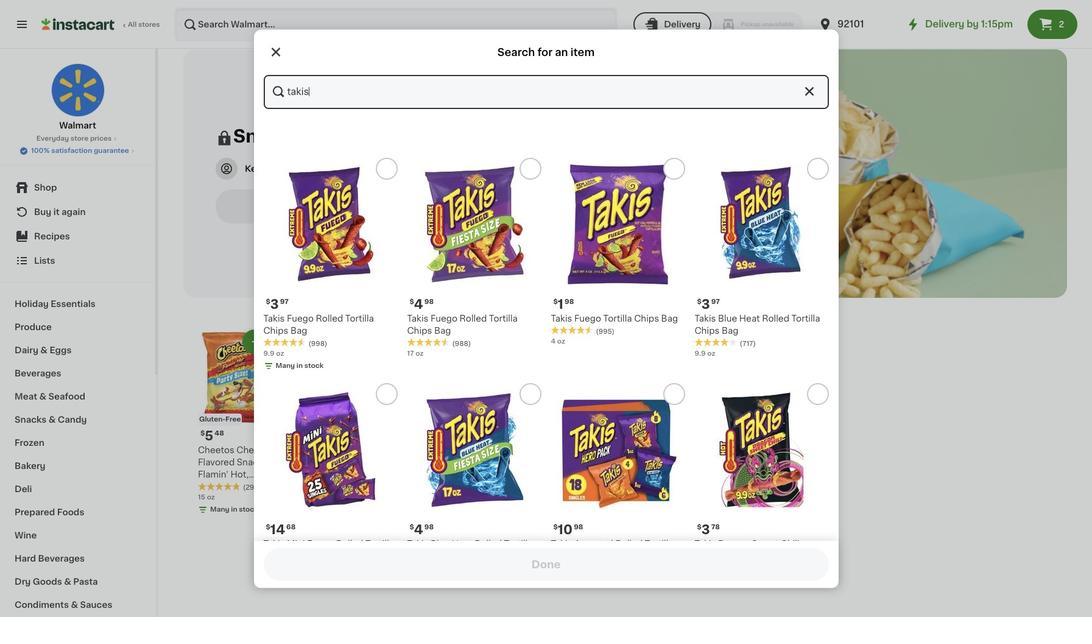 Task type: vqa. For each thing, say whether or not it's contained in the screenshot.


Task type: describe. For each thing, give the bounding box(es) containing it.
assorted
[[575, 539, 614, 548]]

2
[[1060, 20, 1065, 29]]

many for 3
[[276, 362, 295, 369]]

(988)
[[453, 340, 471, 347]]

walmart link
[[51, 63, 105, 132]]

92101
[[838, 20, 865, 29]]

oz for (988)
[[416, 350, 424, 357]]

eggs
[[50, 346, 72, 355]]

delivery by 1:15pm
[[926, 20, 1014, 29]]

takis blue heat rolled tortilla chips bag for 3
[[695, 314, 821, 335]]

chili
[[781, 539, 800, 548]]

dairy & eggs
[[15, 346, 72, 355]]

48
[[215, 430, 224, 437]]

seafood
[[48, 393, 85, 401]]

shop
[[34, 183, 57, 192]]

& for snacks
[[49, 416, 56, 424]]

78
[[712, 524, 720, 530]]

$ 4 98 for blue
[[410, 523, 434, 536]]

hot,
[[231, 471, 249, 479]]

$ inside $ 10 98
[[554, 524, 558, 530]]

(998)
[[309, 340, 327, 347]]

free
[[226, 416, 241, 423]]

flavored
[[198, 458, 235, 467]]

oz for (998)
[[276, 350, 284, 357]]

holiday essentials
[[15, 300, 96, 308]]

fuego for 1
[[575, 314, 602, 322]]

frozen link
[[7, 432, 148, 455]]

search for an item
[[498, 47, 595, 57]]

kendall parks
[[245, 164, 304, 173]]

1
[[558, 297, 564, 310]]

lists link
[[7, 249, 148, 273]]

0 vertical spatial beverages
[[15, 369, 61, 378]]

product group containing 14
[[264, 383, 398, 584]]

$ 14 68
[[266, 523, 296, 536]]

3 for takis dragon sweet chili rolled tortilla chips bag
[[702, 523, 711, 536]]

cheese
[[237, 446, 270, 455]]

takis fuego rolled tortilla chips bag for 4
[[407, 314, 518, 335]]

takis inside takis assorted rolled tortilla chips variety pack
[[551, 539, 573, 548]]

takis blue heat rolled tortilla chips bag for 4
[[407, 539, 533, 560]]

for
[[538, 47, 553, 57]]

service type group
[[634, 12, 804, 37]]

92101 button
[[819, 7, 892, 41]]

hard beverages
[[15, 555, 85, 563]]

multipack
[[291, 552, 333, 560]]

frozen
[[15, 439, 44, 447]]

$ 3 97 for blue
[[698, 297, 720, 310]]

& left pasta
[[64, 578, 71, 586]]

produce link
[[7, 316, 148, 339]]

& for dairy
[[40, 346, 48, 355]]

candy
[[58, 416, 87, 424]]

condiments & sauces link
[[7, 594, 148, 617]]

item
[[571, 47, 595, 57]]

fuego for 3
[[287, 314, 314, 322]]

$ inside $ 1 98
[[554, 298, 558, 305]]

again
[[62, 208, 86, 216]]

$ 3 78
[[698, 523, 720, 536]]

15
[[198, 494, 205, 501]]

everyday
[[36, 135, 69, 142]]

prepared
[[15, 508, 55, 517]]

walmart
[[59, 121, 96, 130]]

it
[[53, 208, 60, 216]]

3 for takis blue heat rolled tortilla chips bag
[[702, 297, 711, 310]]

98 for takis fuego rolled tortilla chips bag
[[425, 298, 434, 305]]

size
[[264, 483, 282, 491]]

snacks for snacks
[[233, 127, 301, 145]]

gluten-
[[199, 416, 226, 423]]

1 vertical spatial 4
[[551, 338, 556, 344]]

parks
[[280, 164, 304, 173]]

prepared foods link
[[7, 501, 148, 524]]

dairy & eggs link
[[7, 339, 148, 362]]

by
[[967, 20, 980, 29]]

dairy
[[15, 346, 38, 355]]

9.9 for takis fuego rolled tortilla chips bag
[[264, 350, 275, 357]]

delivery for delivery
[[665, 20, 701, 29]]

(995)
[[596, 328, 615, 335]]

dry goods & pasta link
[[7, 571, 148, 594]]

gluten-free
[[199, 416, 241, 423]]

1 vertical spatial beverages
[[38, 555, 85, 563]]

chips inside takis dragon sweet chili rolled tortilla chips bag
[[755, 552, 780, 560]]

(299)
[[243, 485, 261, 491]]

97 for fuego
[[280, 298, 289, 305]]

100%
[[31, 148, 50, 154]]

everyday store prices
[[36, 135, 112, 142]]

68
[[287, 524, 296, 530]]

rolled inside takis dragon sweet chili rolled tortilla chips bag
[[695, 552, 722, 560]]

all stores link
[[41, 7, 161, 41]]

all
[[128, 21, 137, 28]]

bakery
[[15, 462, 45, 471]]

takis inside takis mini fuego rolled tortilla chips multipack
[[264, 539, 285, 548]]

edit items
[[377, 201, 432, 211]]

meat & seafood link
[[7, 385, 148, 408]]

takis fuego rolled tortilla chips bag for 3
[[264, 314, 374, 335]]

98 for takis fuego tortilla chips bag
[[565, 298, 574, 305]]

$ inside $ 3 78
[[698, 524, 702, 530]]

& for meat
[[39, 393, 46, 401]]

9.9 for takis blue heat rolled tortilla chips bag
[[695, 350, 706, 357]]

snacks,
[[237, 458, 270, 467]]

$ 1 98
[[554, 297, 574, 310]]

crunchy,
[[198, 483, 237, 491]]

tortilla inside takis assorted rolled tortilla chips variety pack
[[645, 539, 674, 548]]

fuego for 4
[[431, 314, 458, 322]]

17
[[407, 350, 414, 357]]

beverages link
[[7, 362, 148, 385]]

foods
[[57, 508, 84, 517]]

recipes
[[34, 232, 70, 241]]

$ 5 48
[[201, 430, 224, 443]]

items
[[401, 201, 432, 211]]



Task type: locate. For each thing, give the bounding box(es) containing it.
many in stock inside dialog
[[276, 362, 324, 369]]

many in stock for 5
[[210, 507, 258, 513]]

0 horizontal spatial many in stock
[[210, 507, 258, 513]]

dry goods & pasta
[[15, 578, 98, 586]]

1 vertical spatial $ 4 98
[[410, 523, 434, 536]]

1:15pm
[[982, 20, 1014, 29]]

1 $ 4 98 from the top
[[410, 297, 434, 310]]

sauces
[[80, 601, 112, 610]]

blue for 3
[[719, 314, 738, 322]]

takis dragon sweet chili rolled tortilla chips bag
[[695, 539, 800, 560]]

dialog
[[254, 29, 839, 617]]

None search field
[[174, 7, 618, 41]]

& left sauces
[[71, 601, 78, 610]]

1 takis fuego rolled tortilla chips bag from the left
[[264, 314, 374, 335]]

pasta
[[73, 578, 98, 586]]

4 for takis fuego rolled tortilla chips bag
[[414, 297, 423, 310]]

oz for (717)
[[708, 350, 716, 357]]

in for 3
[[297, 362, 303, 369]]

lists
[[34, 257, 55, 265]]

1 vertical spatial blue
[[431, 539, 450, 548]]

1 horizontal spatial stock
[[305, 362, 324, 369]]

oz for (299)
[[207, 494, 215, 501]]

cheetos
[[198, 446, 235, 455]]

1 horizontal spatial takis blue heat rolled tortilla chips bag
[[695, 314, 821, 335]]

many
[[276, 362, 295, 369], [210, 507, 230, 513]]

0 vertical spatial many in stock
[[276, 362, 324, 369]]

0 horizontal spatial snacks
[[15, 416, 47, 424]]

0 horizontal spatial takis blue heat rolled tortilla chips bag
[[407, 539, 533, 560]]

product group
[[264, 157, 398, 373], [407, 157, 542, 358], [551, 157, 685, 346], [695, 157, 829, 358], [193, 327, 294, 527], [264, 383, 398, 584], [407, 383, 542, 584], [551, 383, 685, 572], [695, 383, 829, 572]]

stock for 3
[[305, 362, 324, 369]]

0 vertical spatial stock
[[305, 362, 324, 369]]

1 horizontal spatial delivery
[[926, 20, 965, 29]]

1 vertical spatial in
[[231, 507, 237, 513]]

snacks up kendall
[[233, 127, 301, 145]]

takis assorted rolled tortilla chips variety pack
[[551, 539, 674, 560]]

9.9 oz for takis blue heat rolled tortilla chips bag
[[695, 350, 716, 357]]

0 vertical spatial $ 4 98
[[410, 297, 434, 310]]

$ 10 98
[[554, 523, 584, 536]]

97
[[280, 298, 289, 305], [712, 298, 720, 305]]

in for 5
[[231, 507, 237, 513]]

many in stock down the party
[[210, 507, 258, 513]]

snacks for snacks & candy
[[15, 416, 47, 424]]

many in stock for 3
[[276, 362, 324, 369]]

0 vertical spatial 4
[[414, 297, 423, 310]]

many down add
[[276, 362, 295, 369]]

everyday store prices link
[[36, 134, 119, 144]]

delivery for delivery by 1:15pm
[[926, 20, 965, 29]]

1 $ 3 97 from the left
[[266, 297, 289, 310]]

delivery inside button
[[665, 20, 701, 29]]

98 inside $ 1 98
[[565, 298, 574, 305]]

takis fuego rolled tortilla chips bag
[[264, 314, 374, 335], [407, 314, 518, 335]]

heat for 3
[[740, 314, 761, 322]]

0 vertical spatial many
[[276, 362, 295, 369]]

14
[[271, 523, 285, 536]]

heat for 4
[[452, 539, 473, 548]]

1 9.9 oz from the left
[[264, 350, 284, 357]]

1 horizontal spatial $ 3 97
[[698, 297, 720, 310]]

stock inside dialog
[[305, 362, 324, 369]]

instacart logo image
[[41, 17, 115, 32]]

0 horizontal spatial many
[[210, 507, 230, 513]]

takis fuego rolled tortilla chips bag up (988)
[[407, 314, 518, 335]]

0 vertical spatial in
[[297, 362, 303, 369]]

takis fuego rolled tortilla chips bag up (998)
[[264, 314, 374, 335]]

beverages down the dairy & eggs
[[15, 369, 61, 378]]

product group containing 1
[[551, 157, 685, 346]]

Search Walmart... field
[[264, 74, 829, 108]]

0 horizontal spatial $ 3 97
[[266, 297, 289, 310]]

1 horizontal spatial many
[[276, 362, 295, 369]]

goods
[[33, 578, 62, 586]]

many in stock down (998)
[[276, 362, 324, 369]]

1 9.9 from the left
[[264, 350, 275, 357]]

rolled inside takis mini fuego rolled tortilla chips multipack
[[336, 539, 364, 548]]

2 takis fuego rolled tortilla chips bag from the left
[[407, 314, 518, 335]]

2 9.9 from the left
[[695, 350, 706, 357]]

98 inside $ 10 98
[[574, 524, 584, 530]]

2 97 from the left
[[712, 298, 720, 305]]

chips
[[635, 314, 660, 322], [264, 326, 289, 335], [407, 326, 432, 335], [695, 326, 720, 335], [264, 552, 289, 560], [407, 552, 432, 560], [551, 552, 576, 560], [755, 552, 780, 560]]

2 vertical spatial 4
[[414, 523, 423, 536]]

$
[[266, 298, 271, 305], [410, 298, 414, 305], [554, 298, 558, 305], [698, 298, 702, 305], [201, 430, 205, 437], [266, 524, 271, 530], [410, 524, 414, 530], [554, 524, 558, 530], [698, 524, 702, 530]]

bag
[[662, 314, 678, 322], [291, 326, 307, 335], [435, 326, 451, 335], [722, 326, 739, 335], [435, 552, 451, 560], [782, 552, 799, 560]]

100% satisfaction guarantee
[[31, 148, 129, 154]]

5
[[205, 430, 214, 443]]

produce
[[15, 323, 52, 332]]

mini
[[287, 539, 305, 548]]

meat
[[15, 393, 37, 401]]

pack
[[610, 552, 631, 560]]

many inside dialog
[[276, 362, 295, 369]]

holiday essentials link
[[7, 293, 148, 316]]

condiments
[[15, 601, 69, 610]]

0 vertical spatial heat
[[740, 314, 761, 322]]

$ 3 97 for fuego
[[266, 297, 289, 310]]

bakery link
[[7, 455, 148, 478]]

0 vertical spatial takis blue heat rolled tortilla chips bag
[[695, 314, 821, 335]]

recipes link
[[7, 224, 148, 249]]

many down 15 oz
[[210, 507, 230, 513]]

(717)
[[740, 340, 756, 347]]

buy
[[34, 208, 51, 216]]

3 for takis fuego rolled tortilla chips bag
[[271, 297, 279, 310]]

beverages up 'dry goods & pasta'
[[38, 555, 85, 563]]

0 vertical spatial snacks
[[233, 127, 301, 145]]

meat & seafood
[[15, 393, 85, 401]]

$ inside $ 14 68
[[266, 524, 271, 530]]

★★★★★
[[551, 326, 594, 335], [551, 326, 594, 335], [264, 338, 306, 347], [264, 338, 306, 347], [407, 338, 450, 347], [407, 338, 450, 347], [695, 338, 738, 347], [695, 338, 738, 347], [198, 483, 241, 491], [198, 483, 241, 491]]

oz for (995)
[[558, 338, 566, 344]]

1 vertical spatial heat
[[452, 539, 473, 548]]

fuego up multipack
[[307, 539, 334, 548]]

an
[[555, 47, 568, 57]]

0 horizontal spatial 97
[[280, 298, 289, 305]]

1 vertical spatial many
[[210, 507, 230, 513]]

1 horizontal spatial 9.9
[[695, 350, 706, 357]]

rolled
[[316, 314, 343, 322], [460, 314, 487, 322], [763, 314, 790, 322], [336, 539, 364, 548], [475, 539, 502, 548], [616, 539, 643, 548], [695, 552, 722, 560]]

0 horizontal spatial in
[[231, 507, 237, 513]]

98 for takis assorted rolled tortilla chips variety pack
[[574, 524, 584, 530]]

walmart logo image
[[51, 63, 105, 117]]

takis inside takis dragon sweet chili rolled tortilla chips bag
[[695, 539, 716, 548]]

1 vertical spatial many in stock
[[210, 507, 258, 513]]

buy it again
[[34, 208, 86, 216]]

1 horizontal spatial snacks
[[233, 127, 301, 145]]

9.9 oz for takis fuego rolled tortilla chips bag
[[264, 350, 284, 357]]

fuego inside takis mini fuego rolled tortilla chips multipack
[[307, 539, 334, 548]]

1 97 from the left
[[280, 298, 289, 305]]

many in stock
[[276, 362, 324, 369], [210, 507, 258, 513]]

4 for takis blue heat rolled tortilla chips bag
[[414, 523, 423, 536]]

in
[[297, 362, 303, 369], [231, 507, 237, 513]]

9.9 oz
[[264, 350, 284, 357], [695, 350, 716, 357]]

$ 4 98 for fuego
[[410, 297, 434, 310]]

fuego up (988)
[[431, 314, 458, 322]]

4 oz
[[551, 338, 566, 344]]

chips inside takis mini fuego rolled tortilla chips multipack
[[264, 552, 289, 560]]

1 horizontal spatial blue
[[719, 314, 738, 322]]

2 button
[[1028, 10, 1078, 39]]

0 horizontal spatial takis fuego rolled tortilla chips bag
[[264, 314, 374, 335]]

1 horizontal spatial 97
[[712, 298, 720, 305]]

tortilla inside takis dragon sweet chili rolled tortilla chips bag
[[725, 552, 753, 560]]

guarantee
[[94, 148, 129, 154]]

shop link
[[7, 176, 148, 200]]

oz
[[558, 338, 566, 344], [276, 350, 284, 357], [416, 350, 424, 357], [708, 350, 716, 357], [207, 494, 215, 501]]

stock down the (299)
[[239, 507, 258, 513]]

store
[[71, 135, 89, 142]]

flamin'
[[198, 471, 229, 479]]

& right meat
[[39, 393, 46, 401]]

many for 5
[[210, 507, 230, 513]]

edit
[[377, 201, 399, 211]]

1 vertical spatial snacks
[[15, 416, 47, 424]]

sweet
[[752, 539, 779, 548]]

1 horizontal spatial takis fuego rolled tortilla chips bag
[[407, 314, 518, 335]]

&
[[40, 346, 48, 355], [39, 393, 46, 401], [49, 416, 56, 424], [64, 578, 71, 586], [71, 601, 78, 610]]

product group containing 5
[[193, 327, 294, 527]]

2 $ 3 97 from the left
[[698, 297, 720, 310]]

condiments & sauces
[[15, 601, 112, 610]]

stock for 5
[[239, 507, 258, 513]]

None search field
[[264, 74, 829, 108]]

deli link
[[7, 478, 148, 501]]

beverages
[[15, 369, 61, 378], [38, 555, 85, 563]]

0 horizontal spatial stock
[[239, 507, 258, 513]]

stock down (998)
[[305, 362, 324, 369]]

variety
[[578, 552, 608, 560]]

17 oz
[[407, 350, 424, 357]]

delivery by 1:15pm link
[[906, 17, 1014, 32]]

takis fuego tortilla chips bag
[[551, 314, 678, 322]]

fuego
[[287, 314, 314, 322], [431, 314, 458, 322], [575, 314, 602, 322], [307, 539, 334, 548]]

prices
[[90, 135, 112, 142]]

1 vertical spatial stock
[[239, 507, 258, 513]]

1 horizontal spatial 9.9 oz
[[695, 350, 716, 357]]

kendall
[[245, 164, 278, 173]]

tortilla inside takis mini fuego rolled tortilla chips multipack
[[366, 539, 394, 548]]

4
[[414, 297, 423, 310], [551, 338, 556, 344], [414, 523, 423, 536]]

dialog containing 3
[[254, 29, 839, 617]]

rolled inside takis assorted rolled tortilla chips variety pack
[[616, 539, 643, 548]]

fuego up (998)
[[287, 314, 314, 322]]

2 9.9 oz from the left
[[695, 350, 716, 357]]

fuego up (995)
[[575, 314, 602, 322]]

1 horizontal spatial heat
[[740, 314, 761, 322]]

party
[[239, 483, 262, 491]]

0 vertical spatial blue
[[719, 314, 738, 322]]

takis mini fuego rolled tortilla chips multipack
[[264, 539, 394, 560]]

10
[[558, 523, 573, 536]]

0 horizontal spatial delivery
[[665, 20, 701, 29]]

& left "eggs"
[[40, 346, 48, 355]]

& for condiments
[[71, 601, 78, 610]]

bag inside takis dragon sweet chili rolled tortilla chips bag
[[782, 552, 799, 560]]

blue
[[719, 314, 738, 322], [431, 539, 450, 548]]

1 horizontal spatial many in stock
[[276, 362, 324, 369]]

1 vertical spatial takis blue heat rolled tortilla chips bag
[[407, 539, 533, 560]]

2 $ 4 98 from the top
[[410, 523, 434, 536]]

$ inside $ 5 48
[[201, 430, 205, 437]]

0 horizontal spatial heat
[[452, 539, 473, 548]]

& left candy
[[49, 416, 56, 424]]

snacks up frozen
[[15, 416, 47, 424]]

chips inside takis assorted rolled tortilla chips variety pack
[[551, 552, 576, 560]]

0 horizontal spatial blue
[[431, 539, 450, 548]]

1 horizontal spatial in
[[297, 362, 303, 369]]

0 horizontal spatial 9.9
[[264, 350, 275, 357]]

98 for takis blue heat rolled tortilla chips bag
[[425, 524, 434, 530]]

0 horizontal spatial 9.9 oz
[[264, 350, 284, 357]]

prepared foods
[[15, 508, 84, 517]]

97 for blue
[[712, 298, 720, 305]]

blue for 4
[[431, 539, 450, 548]]

buy it again link
[[7, 200, 148, 224]]

takis blue heat rolled tortilla chips bag
[[695, 314, 821, 335], [407, 539, 533, 560]]

product group containing 10
[[551, 383, 685, 572]]

delivery button
[[634, 12, 712, 37]]

wine
[[15, 532, 37, 540]]

edit items button
[[216, 189, 593, 223]]



